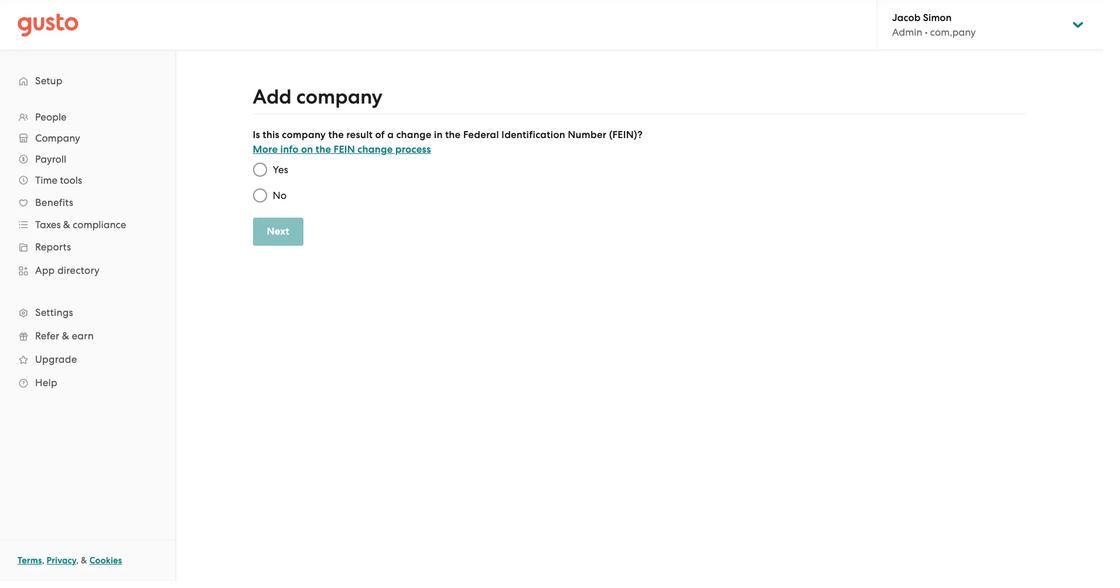 Task type: vqa. For each thing, say whether or not it's contained in the screenshot.
THE MORE INFO ON THE FEIN CHANGE PROCESS 'link'
yes



Task type: describe. For each thing, give the bounding box(es) containing it.
jacob simon admin • com,pany
[[892, 12, 976, 38]]

fein
[[334, 144, 355, 156]]

terms , privacy , & cookies
[[18, 556, 122, 567]]

•
[[925, 26, 928, 38]]

upgrade link
[[12, 349, 163, 370]]

com,pany
[[930, 26, 976, 38]]

on
[[301, 144, 313, 156]]

0 vertical spatial company
[[296, 85, 383, 109]]

time tools button
[[12, 170, 163, 191]]

the right the in
[[445, 129, 461, 141]]

is
[[253, 129, 260, 141]]

earn
[[72, 330, 94, 342]]

identification
[[502, 129, 565, 141]]

people button
[[12, 107, 163, 128]]

reports link
[[12, 237, 163, 258]]

cookies button
[[89, 554, 122, 568]]

setup link
[[12, 70, 163, 91]]

privacy link
[[47, 556, 76, 567]]

& for compliance
[[63, 219, 70, 231]]

app directory
[[35, 265, 100, 277]]

terms link
[[18, 556, 42, 567]]

time
[[35, 175, 57, 186]]

add company
[[253, 85, 383, 109]]

tools
[[60, 175, 82, 186]]

more info on the fein change process link
[[253, 144, 431, 156]]

federal
[[463, 129, 499, 141]]

No radio
[[247, 183, 273, 209]]

directory
[[57, 265, 100, 277]]

1 horizontal spatial change
[[396, 129, 432, 141]]

2 vertical spatial &
[[81, 556, 87, 567]]

add
[[253, 85, 292, 109]]

1 , from the left
[[42, 556, 44, 567]]

refer & earn
[[35, 330, 94, 342]]

benefits
[[35, 197, 73, 209]]

settings
[[35, 307, 73, 319]]

cookies
[[89, 556, 122, 567]]

compliance
[[73, 219, 126, 231]]

this
[[263, 129, 279, 141]]

privacy
[[47, 556, 76, 567]]

app directory link
[[12, 260, 163, 281]]

help link
[[12, 373, 163, 394]]

result
[[346, 129, 373, 141]]



Task type: locate. For each thing, give the bounding box(es) containing it.
of
[[375, 129, 385, 141]]

admin
[[892, 26, 922, 38]]

terms
[[18, 556, 42, 567]]

0 vertical spatial change
[[396, 129, 432, 141]]

jacob
[[892, 12, 921, 24]]

taxes
[[35, 219, 61, 231]]

people
[[35, 111, 67, 123]]

company
[[35, 132, 80, 144]]

settings link
[[12, 302, 163, 323]]

& right taxes
[[63, 219, 70, 231]]

company
[[296, 85, 383, 109], [282, 129, 326, 141]]

taxes & compliance button
[[12, 214, 163, 236]]

setup
[[35, 75, 63, 87]]

company up result
[[296, 85, 383, 109]]

& for earn
[[62, 330, 69, 342]]

(fein)?
[[609, 129, 643, 141]]

the up more info on the fein change process link
[[328, 129, 344, 141]]

is this company the result of a change in the federal identification number (fein)? more info on the fein change process
[[253, 129, 643, 156]]

0 vertical spatial &
[[63, 219, 70, 231]]

number
[[568, 129, 607, 141]]

benefits link
[[12, 192, 163, 213]]

the
[[328, 129, 344, 141], [445, 129, 461, 141], [316, 144, 331, 156]]

& left earn
[[62, 330, 69, 342]]

refer
[[35, 330, 59, 342]]

1 vertical spatial change
[[358, 144, 393, 156]]

change
[[396, 129, 432, 141], [358, 144, 393, 156]]

company inside is this company the result of a change in the federal identification number (fein)? more info on the fein change process
[[282, 129, 326, 141]]

company up on
[[282, 129, 326, 141]]

Yes radio
[[247, 157, 273, 183]]

1 vertical spatial &
[[62, 330, 69, 342]]

home image
[[18, 13, 79, 37]]

& left cookies button
[[81, 556, 87, 567]]

& inside dropdown button
[[63, 219, 70, 231]]

1 vertical spatial company
[[282, 129, 326, 141]]

0 horizontal spatial ,
[[42, 556, 44, 567]]

1 horizontal spatial ,
[[76, 556, 79, 567]]

list
[[0, 107, 175, 395]]

payroll
[[35, 153, 66, 165]]

2 , from the left
[[76, 556, 79, 567]]

help
[[35, 377, 57, 389]]

the right on
[[316, 144, 331, 156]]

0 horizontal spatial change
[[358, 144, 393, 156]]

info
[[280, 144, 299, 156]]

app
[[35, 265, 55, 277]]

payroll button
[[12, 149, 163, 170]]

refer & earn link
[[12, 326, 163, 347]]

, left cookies button
[[76, 556, 79, 567]]

change down "of"
[[358, 144, 393, 156]]

list containing people
[[0, 107, 175, 395]]

&
[[63, 219, 70, 231], [62, 330, 69, 342], [81, 556, 87, 567]]

no
[[273, 190, 287, 202]]

company button
[[12, 128, 163, 149]]

more
[[253, 144, 278, 156]]

time tools
[[35, 175, 82, 186]]

reports
[[35, 241, 71, 253]]

upgrade
[[35, 354, 77, 366]]

, left the privacy link
[[42, 556, 44, 567]]

a
[[387, 129, 394, 141]]

change up process
[[396, 129, 432, 141]]

,
[[42, 556, 44, 567], [76, 556, 79, 567]]

simon
[[923, 12, 952, 24]]

yes
[[273, 164, 288, 176]]

taxes & compliance
[[35, 219, 126, 231]]

gusto navigation element
[[0, 50, 175, 414]]

process
[[395, 144, 431, 156]]

in
[[434, 129, 443, 141]]



